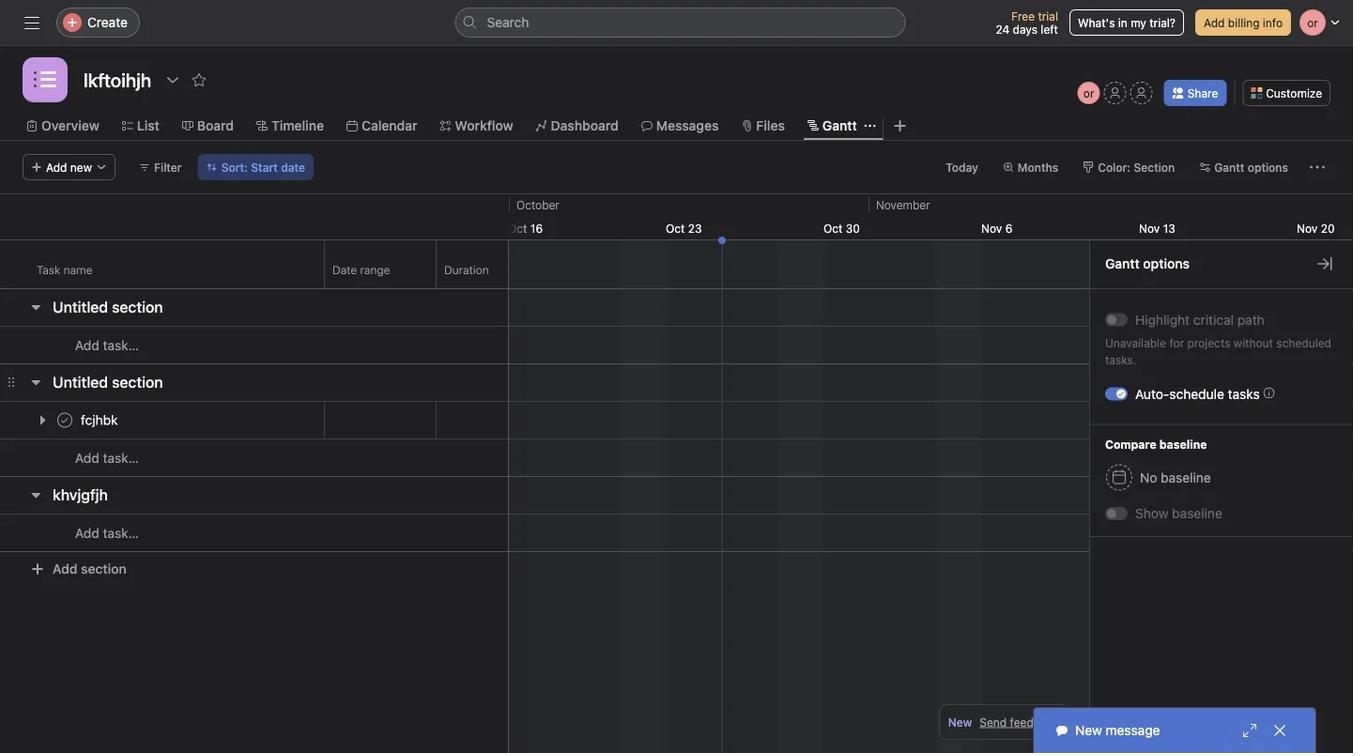 Task type: describe. For each thing, give the bounding box(es) containing it.
show baseline
[[1135, 506, 1222, 521]]

tab actions image
[[864, 120, 876, 131]]

start
[[251, 161, 278, 174]]

filter button
[[131, 154, 190, 180]]

add new button
[[23, 154, 116, 180]]

range
[[360, 263, 390, 277]]

my
[[1131, 16, 1146, 29]]

add for add task… button associated with untitled section
[[75, 338, 99, 353]]

search
[[487, 15, 529, 30]]

close image
[[1272, 723, 1287, 738]]

khvjgfjh button
[[53, 478, 108, 512]]

without
[[1234, 337, 1273, 350]]

messages link
[[641, 115, 719, 136]]

in
[[1118, 16, 1128, 29]]

board link
[[182, 115, 234, 136]]

timeline
[[271, 118, 324, 133]]

add down khvjgfjh
[[53, 561, 77, 577]]

gantt options menu dialog
[[1090, 239, 1353, 753]]

oct for oct 23
[[666, 222, 685, 235]]

oct for oct 30
[[823, 222, 843, 235]]

create
[[87, 15, 128, 30]]

no
[[1140, 469, 1157, 485]]

nov for nov 13
[[1139, 222, 1160, 235]]

sort:
[[221, 161, 248, 174]]

add billing info button
[[1195, 9, 1291, 36]]

customize
[[1266, 86, 1322, 100]]

untitled section for first untitled section button from the top
[[53, 298, 163, 316]]

search list box
[[455, 8, 906, 38]]

add for add task… button for khvjgfjh
[[75, 525, 99, 541]]

trial?
[[1150, 16, 1176, 29]]

critical
[[1193, 312, 1234, 327]]

workflow
[[455, 118, 513, 133]]

task
[[37, 263, 60, 277]]

today button
[[937, 154, 987, 180]]

khvjgfjh
[[53, 486, 108, 504]]

expand new message image
[[1242, 723, 1257, 738]]

options
[[1248, 161, 1288, 174]]

30
[[846, 222, 860, 235]]

color: section button
[[1074, 154, 1183, 180]]

search button
[[455, 8, 906, 38]]

Completed checkbox
[[54, 409, 76, 431]]

what's in my trial? button
[[1069, 9, 1184, 36]]

add section button
[[23, 552, 134, 586]]

task… for untitled section
[[103, 338, 139, 353]]

scheduled
[[1276, 337, 1331, 350]]

fcjhbk text field
[[77, 411, 124, 430]]

add new
[[46, 161, 92, 174]]

october
[[516, 198, 559, 211]]

add inside popup button
[[46, 161, 67, 174]]

23
[[688, 222, 702, 235]]

2 task… from the top
[[103, 450, 139, 466]]

duration
[[444, 263, 489, 277]]

1 vertical spatial section
[[112, 373, 163, 391]]

13
[[1163, 222, 1175, 235]]

oct 23
[[666, 222, 702, 235]]

no baseline
[[1140, 469, 1211, 485]]

what's
[[1078, 16, 1115, 29]]

nov for nov 6
[[981, 222, 1002, 235]]

add tab image
[[893, 118, 908, 133]]

what's in my trial?
[[1078, 16, 1176, 29]]

new
[[70, 161, 92, 174]]

oct 30
[[823, 222, 860, 235]]

unavailable for projects without scheduled tasks.
[[1105, 337, 1331, 367]]

board
[[197, 118, 234, 133]]

6
[[1005, 222, 1012, 235]]

collapse task list for this section image
[[28, 375, 43, 390]]

files
[[756, 118, 785, 133]]

fcjhbk cell
[[0, 401, 325, 439]]

add task… button for untitled section
[[53, 335, 139, 356]]

section inside button
[[81, 561, 126, 577]]

months button
[[994, 154, 1067, 180]]

task… for khvjgfjh
[[103, 525, 139, 541]]

filter
[[154, 161, 182, 174]]

section
[[1134, 161, 1175, 174]]

new message
[[1075, 723, 1160, 738]]

add task… for untitled section
[[75, 338, 139, 353]]

2 add task… row from the top
[[0, 439, 508, 477]]

untitled section for second untitled section button from the top
[[53, 373, 163, 391]]

path
[[1237, 312, 1265, 327]]

calendar link
[[346, 115, 417, 136]]

free trial 24 days left
[[996, 9, 1058, 36]]

tasks.
[[1105, 354, 1137, 367]]

sort: start date
[[221, 161, 305, 174]]

send
[[980, 715, 1007, 729]]

new send feedback
[[948, 715, 1059, 729]]

feedback
[[1010, 715, 1059, 729]]

baseline for compare baseline
[[1159, 438, 1207, 451]]

info
[[1263, 16, 1283, 29]]

add task… row for khvjgfjh
[[0, 514, 508, 552]]

overview
[[41, 118, 99, 133]]

sort: start date button
[[198, 154, 314, 180]]

send feedback link
[[980, 714, 1059, 731]]

task name
[[37, 263, 92, 277]]

dashboard link
[[536, 115, 619, 136]]

add to starred image
[[192, 72, 207, 87]]

auto-schedule tasks switch
[[1105, 387, 1128, 400]]

or
[[1083, 86, 1094, 100]]

list
[[137, 118, 159, 133]]

gantt options
[[1214, 161, 1288, 174]]

2 add task… from the top
[[75, 450, 139, 466]]

24
[[996, 23, 1010, 36]]



Task type: locate. For each thing, give the bounding box(es) containing it.
0 horizontal spatial gantt
[[822, 118, 857, 133]]

auto-schedule tasks
[[1135, 386, 1260, 401]]

share button
[[1164, 80, 1227, 106]]

expand sidebar image
[[24, 15, 39, 30]]

add up add section
[[75, 525, 99, 541]]

oct 16
[[508, 222, 543, 235]]

1 untitled from the top
[[53, 298, 108, 316]]

date
[[332, 263, 357, 277]]

1 add task… row from the top
[[0, 326, 508, 364]]

add for second add task… button from the bottom
[[75, 450, 99, 466]]

1 horizontal spatial nov
[[1139, 222, 1160, 235]]

trial
[[1038, 9, 1058, 23]]

baseline for no baseline
[[1161, 469, 1211, 485]]

add task… button
[[53, 335, 139, 356], [53, 448, 139, 469], [53, 523, 139, 544]]

add task…
[[75, 338, 139, 353], [75, 450, 139, 466], [75, 525, 139, 541]]

3 add task… from the top
[[75, 525, 139, 541]]

free
[[1011, 9, 1035, 23]]

1 collapse task list for this section image from the top
[[28, 300, 43, 315]]

add task… button up fcjhbk text field
[[53, 335, 139, 356]]

color: section
[[1098, 161, 1175, 174]]

collapse task list for this section image left khvjgfjh button
[[28, 487, 43, 502]]

nov left 6
[[981, 222, 1002, 235]]

add task… up fcjhbk text field
[[75, 338, 139, 353]]

0 vertical spatial section
[[112, 298, 163, 316]]

add task… button up add section
[[53, 523, 139, 544]]

baseline down "no baseline"
[[1172, 506, 1222, 521]]

2 vertical spatial task…
[[103, 525, 139, 541]]

add billing info
[[1204, 16, 1283, 29]]

today
[[946, 161, 978, 174]]

no baseline button
[[1098, 461, 1222, 494]]

overview link
[[26, 115, 99, 136]]

baseline for show baseline
[[1172, 506, 1222, 521]]

list link
[[122, 115, 159, 136]]

date
[[281, 161, 305, 174]]

gantt for gantt
[[822, 118, 857, 133]]

messages
[[656, 118, 719, 133]]

color:
[[1098, 161, 1131, 174]]

0 vertical spatial add task… button
[[53, 335, 139, 356]]

untitled section button down the name
[[53, 290, 163, 324]]

timeline link
[[256, 115, 324, 136]]

customize button
[[1243, 80, 1331, 106]]

create button
[[56, 8, 140, 38]]

november
[[876, 198, 930, 211]]

left
[[1041, 23, 1058, 36]]

None text field
[[437, 403, 586, 437]]

expand subtask list for the task fcjhbk image
[[35, 413, 50, 428]]

show
[[1135, 506, 1168, 521]]

2 oct from the left
[[666, 222, 685, 235]]

baseline up "no baseline"
[[1159, 438, 1207, 451]]

compare baseline
[[1105, 438, 1207, 451]]

list image
[[34, 69, 56, 91]]

1 untitled section from the top
[[53, 298, 163, 316]]

add left billing
[[1204, 16, 1225, 29]]

or button
[[1078, 82, 1100, 104]]

baseline
[[1159, 438, 1207, 451], [1161, 469, 1211, 485], [1172, 506, 1222, 521]]

close gantt options menu image
[[1317, 256, 1332, 271]]

oct
[[508, 222, 527, 235], [666, 222, 685, 235], [823, 222, 843, 235]]

1 horizontal spatial gantt
[[1214, 161, 1245, 174]]

collapse task list for this section image for khvjgfjh
[[28, 487, 43, 502]]

1 vertical spatial add task… button
[[53, 448, 139, 469]]

2 untitled section from the top
[[53, 373, 163, 391]]

0 vertical spatial baseline
[[1159, 438, 1207, 451]]

2 nov from the left
[[1139, 222, 1160, 235]]

untitled down the name
[[53, 298, 108, 316]]

highlight critical path
[[1135, 312, 1265, 327]]

untitled section
[[53, 298, 163, 316], [53, 373, 163, 391]]

0 vertical spatial gantt
[[822, 118, 857, 133]]

1 vertical spatial add task… row
[[0, 439, 508, 477]]

nov left 13
[[1139, 222, 1160, 235]]

1 vertical spatial untitled
[[53, 373, 108, 391]]

add left new
[[46, 161, 67, 174]]

2 add task… button from the top
[[53, 448, 139, 469]]

3 task… from the top
[[103, 525, 139, 541]]

gantt options
[[1105, 256, 1190, 271]]

3 add task… row from the top
[[0, 514, 508, 552]]

baseline inside dropdown button
[[1161, 469, 1211, 485]]

1 add task… from the top
[[75, 338, 139, 353]]

completed image
[[54, 409, 76, 431]]

task… up fcjhbk text field
[[103, 338, 139, 353]]

add task… button down fcjhbk text field
[[53, 448, 139, 469]]

1 vertical spatial collapse task list for this section image
[[28, 487, 43, 502]]

1 vertical spatial baseline
[[1161, 469, 1211, 485]]

nov 20
[[1297, 222, 1335, 235]]

oct left 30
[[823, 222, 843, 235]]

1 untitled section button from the top
[[53, 290, 163, 324]]

files link
[[741, 115, 785, 136]]

0 horizontal spatial oct
[[508, 222, 527, 235]]

1 vertical spatial add task…
[[75, 450, 139, 466]]

untitled section down the name
[[53, 298, 163, 316]]

1 task… from the top
[[103, 338, 139, 353]]

collapse task list for this section image for untitled section
[[28, 300, 43, 315]]

collapse task list for this section image down task
[[28, 300, 43, 315]]

workflow link
[[440, 115, 513, 136]]

2 vertical spatial section
[[81, 561, 126, 577]]

add task… row for untitled section
[[0, 326, 508, 364]]

1 vertical spatial untitled section button
[[53, 365, 163, 399]]

2 horizontal spatial nov
[[1297, 222, 1318, 235]]

0 vertical spatial untitled section button
[[53, 290, 163, 324]]

for
[[1169, 337, 1184, 350]]

2 vertical spatial add task…
[[75, 525, 139, 541]]

dashboard
[[551, 118, 619, 133]]

1 vertical spatial untitled section
[[53, 373, 163, 391]]

1 vertical spatial task…
[[103, 450, 139, 466]]

add task… for khvjgfjh
[[75, 525, 139, 541]]

2 vertical spatial add task… button
[[53, 523, 139, 544]]

untitled
[[53, 298, 108, 316], [53, 373, 108, 391]]

2 untitled section button from the top
[[53, 365, 163, 399]]

untitled section button up fcjhbk text field
[[53, 365, 163, 399]]

1 add task… button from the top
[[53, 335, 139, 356]]

0 vertical spatial untitled
[[53, 298, 108, 316]]

2 vertical spatial add task… row
[[0, 514, 508, 552]]

baseline up the 'show baseline'
[[1161, 469, 1211, 485]]

nov left 20
[[1297, 222, 1318, 235]]

3 oct from the left
[[823, 222, 843, 235]]

months
[[1018, 161, 1058, 174]]

add task… up add section
[[75, 525, 139, 541]]

gantt for gantt options
[[1214, 161, 1245, 174]]

schedule
[[1169, 386, 1224, 401]]

task…
[[103, 338, 139, 353], [103, 450, 139, 466], [103, 525, 139, 541]]

task… up "add task" image
[[103, 450, 139, 466]]

16
[[530, 222, 543, 235]]

1 nov from the left
[[981, 222, 1002, 235]]

3 nov from the left
[[1297, 222, 1318, 235]]

task… down "add task" image
[[103, 525, 139, 541]]

0 vertical spatial task…
[[103, 338, 139, 353]]

add section
[[53, 561, 126, 577]]

collapse task list for this section image
[[28, 300, 43, 315], [28, 487, 43, 502]]

gantt
[[822, 118, 857, 133], [1214, 161, 1245, 174]]

2 collapse task list for this section image from the top
[[28, 487, 43, 502]]

2 vertical spatial baseline
[[1172, 506, 1222, 521]]

name
[[63, 263, 92, 277]]

0 vertical spatial add task… row
[[0, 326, 508, 364]]

add task… row
[[0, 326, 508, 364], [0, 439, 508, 477], [0, 514, 508, 552]]

gantt inside button
[[1214, 161, 1245, 174]]

add for add billing info button
[[1204, 16, 1225, 29]]

show options image
[[165, 72, 180, 87]]

0 vertical spatial add task…
[[75, 338, 139, 353]]

add task… button for khvjgfjh
[[53, 523, 139, 544]]

oct left 16
[[508, 222, 527, 235]]

nov 6
[[981, 222, 1012, 235]]

None text field
[[79, 63, 156, 97]]

oct left the 23
[[666, 222, 685, 235]]

add task image
[[117, 487, 132, 502]]

0 horizontal spatial nov
[[981, 222, 1002, 235]]

add task… down fcjhbk text field
[[75, 450, 139, 466]]

gantt left options at right top
[[1214, 161, 1245, 174]]

days
[[1013, 23, 1038, 36]]

billing
[[1228, 16, 1260, 29]]

0 vertical spatial collapse task list for this section image
[[28, 300, 43, 315]]

oct for oct 16
[[508, 222, 527, 235]]

untitled section up fcjhbk text field
[[53, 373, 163, 391]]

new
[[948, 715, 972, 729]]

1 horizontal spatial oct
[[666, 222, 685, 235]]

nov for nov 20
[[1297, 222, 1318, 235]]

3 add task… button from the top
[[53, 523, 139, 544]]

add down the name
[[75, 338, 99, 353]]

auto-
[[1135, 386, 1169, 401]]

tasks
[[1228, 386, 1260, 401]]

1 oct from the left
[[508, 222, 527, 235]]

0 vertical spatial untitled section
[[53, 298, 163, 316]]

1 vertical spatial gantt
[[1214, 161, 1245, 174]]

more actions image
[[1310, 160, 1325, 175]]

projects
[[1187, 337, 1231, 350]]

share
[[1188, 86, 1218, 100]]

gantt options button
[[1191, 154, 1297, 180]]

section
[[112, 298, 163, 316], [112, 373, 163, 391], [81, 561, 126, 577]]

highlight
[[1135, 312, 1190, 327]]

2 horizontal spatial oct
[[823, 222, 843, 235]]

gantt link
[[807, 115, 857, 136]]

2 untitled from the top
[[53, 373, 108, 391]]

20
[[1321, 222, 1335, 235]]

add up khvjgfjh button
[[75, 450, 99, 466]]

date range
[[332, 263, 390, 277]]

gantt left tab actions image
[[822, 118, 857, 133]]

untitled section button
[[53, 290, 163, 324], [53, 365, 163, 399]]

untitled up completed option
[[53, 373, 108, 391]]



Task type: vqa. For each thing, say whether or not it's contained in the screenshot.
Dashboard link at left
yes



